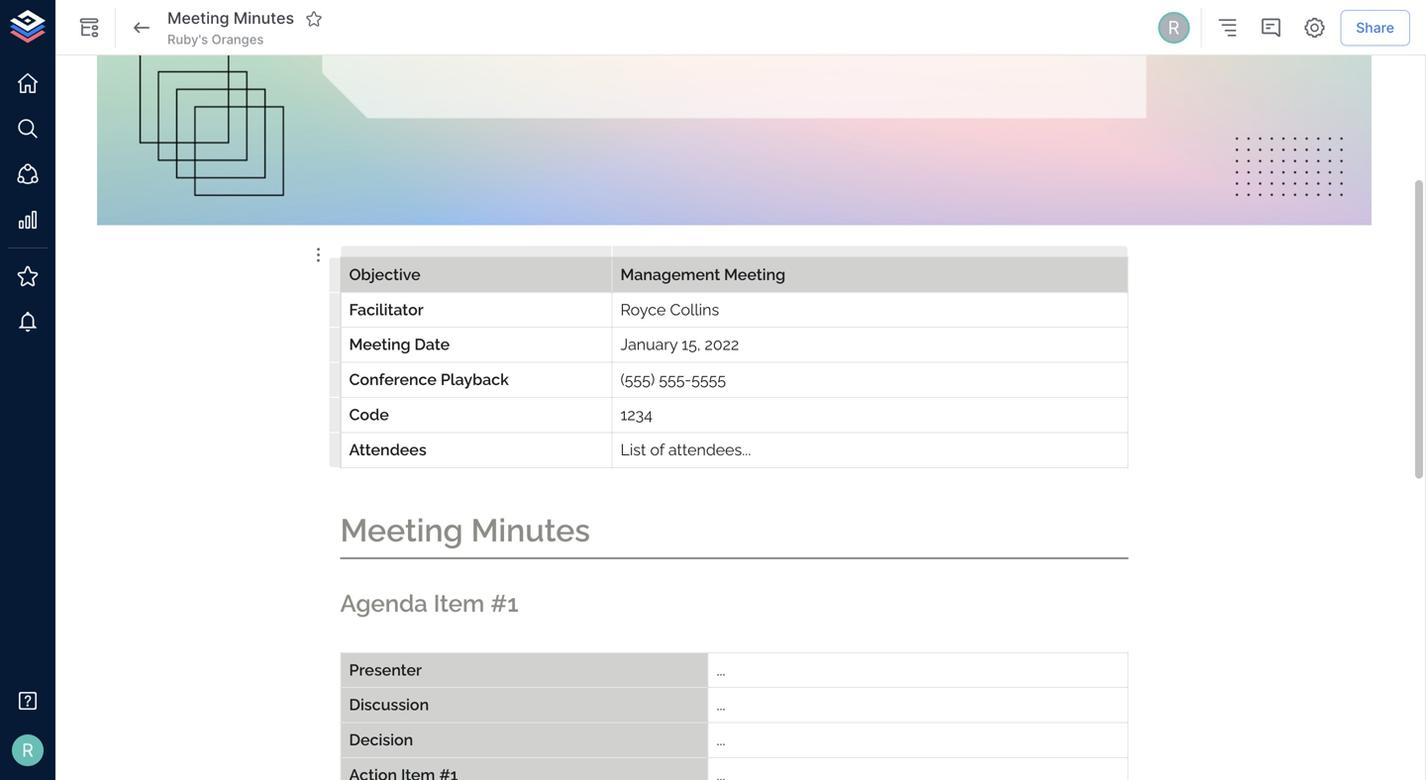 Task type: vqa. For each thing, say whether or not it's contained in the screenshot.


Task type: describe. For each thing, give the bounding box(es) containing it.
list
[[621, 441, 646, 459]]

management meeting
[[621, 265, 786, 284]]

code
[[349, 406, 389, 424]]

share button
[[1341, 10, 1411, 46]]

list of attendees...
[[621, 441, 752, 459]]

facilitator
[[349, 301, 424, 319]]

1 vertical spatial r button
[[6, 729, 50, 773]]

conference playback
[[349, 371, 509, 389]]

0 vertical spatial minutes
[[234, 9, 294, 28]]

meeting up ruby's at top left
[[167, 9, 229, 28]]

decision
[[349, 731, 413, 750]]

comments image
[[1260, 16, 1284, 40]]

meeting up agenda
[[340, 512, 463, 549]]

(555) 555-5555
[[621, 371, 726, 389]]

of
[[651, 441, 665, 459]]

2022
[[705, 336, 740, 354]]

agenda
[[340, 590, 428, 618]]

#1
[[491, 590, 519, 618]]

attendees...
[[669, 441, 752, 459]]

15,
[[682, 336, 701, 354]]

settings image
[[1303, 16, 1327, 40]]

go back image
[[130, 16, 154, 40]]

555-
[[659, 371, 692, 389]]

objective
[[349, 265, 421, 284]]

ruby's oranges link
[[167, 31, 264, 49]]

table of contents image
[[1216, 16, 1240, 40]]

item
[[434, 590, 485, 618]]

meeting up 2022
[[725, 265, 786, 284]]



Task type: locate. For each thing, give the bounding box(es) containing it.
r button
[[1156, 9, 1193, 47], [6, 729, 50, 773]]

5555
[[692, 371, 726, 389]]

1 vertical spatial minutes
[[471, 512, 591, 549]]

1 horizontal spatial meeting minutes
[[340, 512, 591, 549]]

0 horizontal spatial r button
[[6, 729, 50, 773]]

0 vertical spatial r
[[1169, 17, 1180, 39]]

agenda item #1
[[340, 590, 519, 618]]

january
[[621, 336, 678, 354]]

ruby's oranges
[[167, 32, 264, 47]]

1234
[[621, 406, 653, 424]]

minutes
[[234, 9, 294, 28], [471, 512, 591, 549]]

1 horizontal spatial r
[[1169, 17, 1180, 39]]

royce collins
[[621, 301, 720, 319]]

favorite image
[[305, 10, 323, 28]]

share
[[1357, 19, 1395, 36]]

0 vertical spatial meeting minutes
[[167, 9, 294, 28]]

ruby's
[[167, 32, 208, 47]]

minutes up the '#1'
[[471, 512, 591, 549]]

meeting date
[[349, 336, 450, 354]]

0 vertical spatial r button
[[1156, 9, 1193, 47]]

1 vertical spatial r
[[22, 740, 34, 762]]

presenter
[[349, 661, 422, 680]]

r
[[1169, 17, 1180, 39], [22, 740, 34, 762]]

... for presenter
[[717, 661, 726, 680]]

1 ... from the top
[[717, 661, 726, 680]]

... for decision
[[717, 731, 726, 750]]

show wiki image
[[77, 16, 101, 40]]

meeting down facilitator
[[349, 336, 411, 354]]

... for discussion
[[717, 696, 726, 715]]

2 ... from the top
[[717, 696, 726, 715]]

3 ... from the top
[[717, 731, 726, 750]]

collins
[[670, 301, 720, 319]]

minutes up oranges
[[234, 9, 294, 28]]

(555)
[[621, 371, 655, 389]]

meeting minutes
[[167, 9, 294, 28], [340, 512, 591, 549]]

0 vertical spatial ...
[[717, 661, 726, 680]]

attendees
[[349, 441, 427, 459]]

meeting minutes up oranges
[[167, 9, 294, 28]]

meeting minutes up item
[[340, 512, 591, 549]]

0 horizontal spatial r
[[22, 740, 34, 762]]

0 horizontal spatial minutes
[[234, 9, 294, 28]]

conference
[[349, 371, 437, 389]]

...
[[717, 661, 726, 680], [717, 696, 726, 715], [717, 731, 726, 750]]

meeting
[[167, 9, 229, 28], [725, 265, 786, 284], [349, 336, 411, 354], [340, 512, 463, 549]]

2 vertical spatial ...
[[717, 731, 726, 750]]

date
[[415, 336, 450, 354]]

royce
[[621, 301, 666, 319]]

0 horizontal spatial meeting minutes
[[167, 9, 294, 28]]

management
[[621, 265, 721, 284]]

1 vertical spatial ...
[[717, 696, 726, 715]]

1 horizontal spatial r button
[[1156, 9, 1193, 47]]

discussion
[[349, 696, 429, 715]]

playback
[[441, 371, 509, 389]]

oranges
[[212, 32, 264, 47]]

1 vertical spatial meeting minutes
[[340, 512, 591, 549]]

1 horizontal spatial minutes
[[471, 512, 591, 549]]

january 15, 2022
[[621, 336, 740, 354]]



